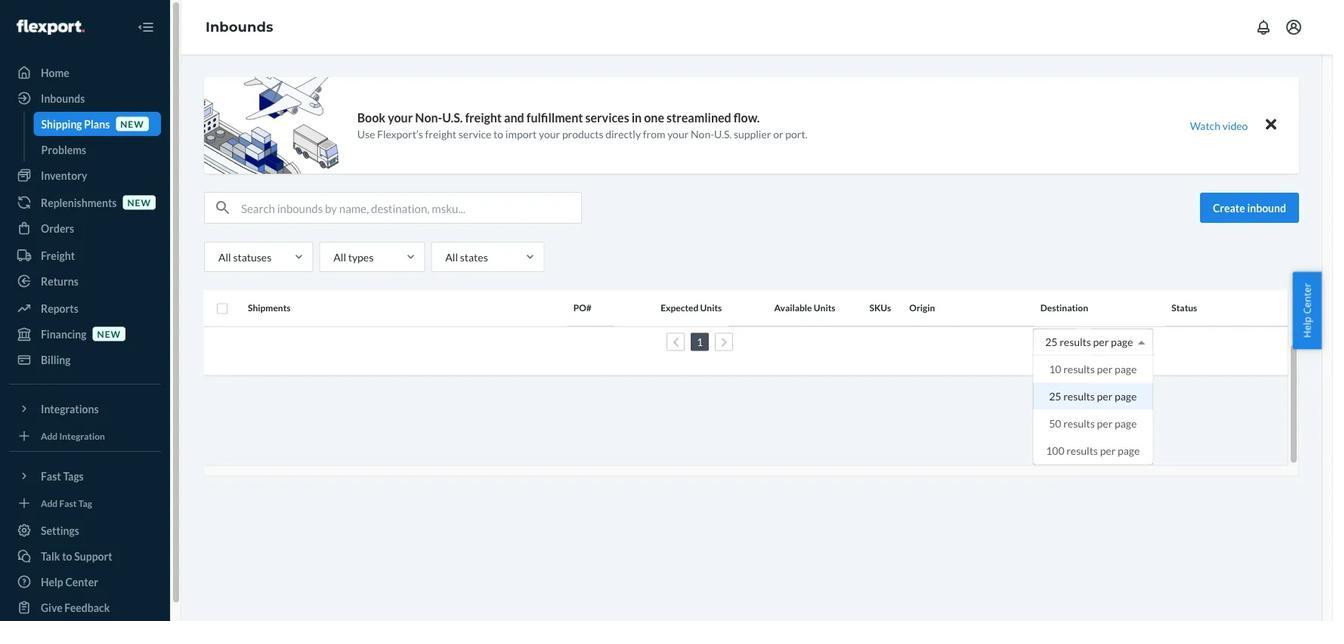 Task type: locate. For each thing, give the bounding box(es) containing it.
1 all from the left
[[218, 251, 231, 263]]

per
[[1094, 336, 1109, 349], [1097, 363, 1113, 376], [1097, 390, 1113, 403], [1097, 417, 1113, 430], [1101, 445, 1116, 457]]

types
[[348, 251, 374, 263]]

25
[[1046, 336, 1058, 349], [1050, 390, 1062, 403]]

list box containing 10 results per page
[[1034, 356, 1153, 465]]

2 horizontal spatial all
[[446, 251, 458, 263]]

units right available
[[814, 303, 836, 314]]

results right '50'
[[1064, 417, 1095, 430]]

new
[[120, 118, 144, 129], [127, 197, 151, 208], [97, 328, 121, 339]]

expected units
[[661, 303, 722, 314]]

page up 100 results per page option
[[1115, 417, 1137, 430]]

status
[[1172, 303, 1198, 314]]

feedback
[[65, 601, 110, 614]]

new down reports link
[[97, 328, 121, 339]]

1 horizontal spatial help center
[[1301, 283, 1314, 338]]

0 vertical spatial to
[[494, 128, 504, 141]]

0 horizontal spatial inbounds
[[41, 92, 85, 105]]

25 down 10
[[1050, 390, 1062, 403]]

watch video
[[1191, 119, 1248, 132]]

all states
[[446, 251, 488, 263]]

units right expected
[[701, 303, 722, 314]]

freight link
[[9, 243, 161, 268]]

1 vertical spatial u.s.
[[714, 128, 732, 141]]

0 horizontal spatial center
[[65, 576, 98, 589]]

new up orders link
[[127, 197, 151, 208]]

0 vertical spatial help center
[[1301, 283, 1314, 338]]

results for 50 results per page option
[[1064, 417, 1095, 430]]

expected
[[661, 303, 699, 314]]

1 vertical spatial 25 results per page option
[[1034, 383, 1153, 410]]

destination
[[1041, 303, 1089, 314]]

shipping plans
[[41, 118, 110, 130]]

25 up 10
[[1046, 336, 1058, 349]]

1 horizontal spatial u.s.
[[714, 128, 732, 141]]

port.
[[786, 128, 808, 141]]

non- down streamlined
[[691, 128, 714, 141]]

page for 100 results per page option
[[1118, 445, 1140, 457]]

center
[[1301, 283, 1314, 314], [65, 576, 98, 589]]

1 vertical spatial add
[[41, 498, 58, 509]]

page down 50 results per page
[[1118, 445, 1140, 457]]

watch
[[1191, 119, 1221, 132]]

shipments
[[248, 303, 291, 314]]

to right talk
[[62, 550, 72, 563]]

50 results per page
[[1050, 417, 1137, 430]]

Search inbounds by name, destination, msku... text field
[[241, 193, 581, 223]]

1 vertical spatial help center
[[41, 576, 98, 589]]

0 vertical spatial fast
[[41, 470, 61, 483]]

add up settings
[[41, 498, 58, 509]]

0 horizontal spatial help center
[[41, 576, 98, 589]]

1
[[697, 336, 703, 349]]

2 add from the top
[[41, 498, 58, 509]]

1 link
[[694, 336, 706, 349]]

open account menu image
[[1285, 18, 1303, 36]]

3 all from the left
[[446, 251, 458, 263]]

results up 50 results per page option
[[1064, 390, 1095, 403]]

0 horizontal spatial freight
[[425, 128, 457, 141]]

1 vertical spatial help
[[41, 576, 63, 589]]

u.s.
[[443, 110, 463, 125], [714, 128, 732, 141]]

fast inside 'dropdown button'
[[41, 470, 61, 483]]

per right 10
[[1097, 363, 1113, 376]]

your right from
[[668, 128, 689, 141]]

page
[[1111, 336, 1134, 349], [1115, 363, 1137, 376], [1115, 390, 1137, 403], [1115, 417, 1137, 430], [1118, 445, 1140, 457]]

1 horizontal spatial to
[[494, 128, 504, 141]]

non-
[[415, 110, 443, 125], [691, 128, 714, 141]]

all left states
[[446, 251, 458, 263]]

1 horizontal spatial non-
[[691, 128, 714, 141]]

watch video button
[[1180, 115, 1259, 136]]

all
[[218, 251, 231, 263], [334, 251, 346, 263], [446, 251, 458, 263]]

page up 50 results per page option
[[1115, 363, 1137, 376]]

new right plans in the left of the page
[[120, 118, 144, 129]]

results right 10
[[1064, 363, 1095, 376]]

to left import
[[494, 128, 504, 141]]

0 horizontal spatial help
[[41, 576, 63, 589]]

chevron left image
[[673, 337, 679, 348]]

0 vertical spatial new
[[120, 118, 144, 129]]

1 vertical spatial fast
[[59, 498, 77, 509]]

add fast tag
[[41, 498, 92, 509]]

add left the integration
[[41, 431, 58, 441]]

0 vertical spatial inbounds
[[206, 19, 273, 35]]

u.s. down streamlined
[[714, 128, 732, 141]]

center inside button
[[1301, 283, 1314, 314]]

non- up the "flexport's"
[[415, 110, 443, 125]]

1 horizontal spatial inbounds
[[206, 19, 273, 35]]

1 vertical spatial non-
[[691, 128, 714, 141]]

0 vertical spatial inbounds link
[[206, 19, 273, 35]]

0 horizontal spatial u.s.
[[443, 110, 463, 125]]

25 results per page option up 10 results per page
[[1046, 336, 1134, 349]]

1 vertical spatial to
[[62, 550, 72, 563]]

25 results per page option
[[1046, 336, 1134, 349], [1034, 383, 1153, 410]]

0 horizontal spatial non-
[[415, 110, 443, 125]]

freight left service
[[425, 128, 457, 141]]

u.s. up service
[[443, 110, 463, 125]]

0 horizontal spatial to
[[62, 550, 72, 563]]

100 results per page
[[1046, 445, 1140, 457]]

0 vertical spatial 25
[[1046, 336, 1058, 349]]

results right 100
[[1067, 445, 1098, 457]]

one
[[644, 110, 665, 125]]

talk
[[41, 550, 60, 563]]

supplier
[[734, 128, 771, 141]]

all left 'types'
[[334, 251, 346, 263]]

per down 50 results per page
[[1101, 445, 1116, 457]]

list box
[[1034, 356, 1153, 465]]

1 vertical spatial 25
[[1050, 390, 1062, 403]]

units
[[701, 303, 722, 314], [814, 303, 836, 314]]

inbounds
[[206, 19, 273, 35], [41, 92, 85, 105]]

0 vertical spatial center
[[1301, 283, 1314, 314]]

23,
[[300, 282, 313, 293]]

fast left tag
[[59, 498, 77, 509]]

directly
[[606, 128, 641, 141]]

give feedback button
[[9, 596, 161, 620]]

1 vertical spatial 25 results per page
[[1050, 390, 1137, 403]]

help center button
[[1293, 272, 1322, 350]]

page up 50 results per page
[[1115, 390, 1137, 403]]

your up the "flexport's"
[[388, 110, 413, 125]]

0 horizontal spatial your
[[388, 110, 413, 125]]

1 horizontal spatial help
[[1301, 317, 1314, 338]]

page up 10 results per page
[[1111, 336, 1134, 349]]

0 horizontal spatial inbounds link
[[9, 86, 161, 110]]

1 units from the left
[[701, 303, 722, 314]]

new for replenishments
[[127, 197, 151, 208]]

2 units from the left
[[814, 303, 836, 314]]

0 horizontal spatial units
[[701, 303, 722, 314]]

new for financing
[[97, 328, 121, 339]]

1 horizontal spatial all
[[334, 251, 346, 263]]

talk to support button
[[9, 544, 161, 569]]

fast tags
[[41, 470, 84, 483]]

25 results per page
[[1046, 336, 1134, 349], [1050, 390, 1137, 403]]

your down fulfillment
[[539, 128, 560, 141]]

25 results per page option down 10 results per page
[[1034, 383, 1153, 410]]

0 vertical spatial non-
[[415, 110, 443, 125]]

in
[[632, 110, 642, 125]]

fast left tags
[[41, 470, 61, 483]]

results for 100 results per page option
[[1067, 445, 1098, 457]]

units for available units
[[814, 303, 836, 314]]

freight
[[465, 110, 502, 125], [425, 128, 457, 141]]

1 horizontal spatial units
[[814, 303, 836, 314]]

0 horizontal spatial all
[[218, 251, 231, 263]]

0 vertical spatial add
[[41, 431, 58, 441]]

add inside 'link'
[[41, 498, 58, 509]]

help center link
[[9, 570, 161, 594]]

2 all from the left
[[334, 251, 346, 263]]

new for shipping plans
[[120, 118, 144, 129]]

inbounds link
[[206, 19, 273, 35], [9, 86, 161, 110]]

all left statuses
[[218, 251, 231, 263]]

1 vertical spatial new
[[127, 197, 151, 208]]

1 vertical spatial freight
[[425, 128, 457, 141]]

freight up service
[[465, 110, 502, 125]]

0 vertical spatial freight
[[465, 110, 502, 125]]

page for 10 results per page option
[[1115, 363, 1137, 376]]

from
[[643, 128, 666, 141]]

2 vertical spatial new
[[97, 328, 121, 339]]

None field
[[1076, 329, 1092, 355]]

to
[[494, 128, 504, 141], [62, 550, 72, 563]]

help inside button
[[1301, 317, 1314, 338]]

0 vertical spatial 25 results per page
[[1046, 336, 1134, 349]]

units for expected units
[[701, 303, 722, 314]]

25 results per page up 50 results per page option
[[1050, 390, 1137, 403]]

service
[[459, 128, 492, 141]]

results up 10 results per page
[[1060, 336, 1092, 349]]

0 vertical spatial help
[[1301, 317, 1314, 338]]

give
[[41, 601, 62, 614]]

1 horizontal spatial center
[[1301, 283, 1314, 314]]

per up 100 results per page option
[[1097, 417, 1113, 430]]

book
[[357, 110, 386, 125]]

help center
[[1301, 283, 1314, 338], [41, 576, 98, 589]]

to inside 'book your non-u.s. freight and fulfillment services in one streamlined flow. use flexport's freight service to import your products directly from your non-u.s. supplier or port.'
[[494, 128, 504, 141]]

25 results per page up 10 results per page
[[1046, 336, 1134, 349]]

1 add from the top
[[41, 431, 58, 441]]

created
[[249, 282, 282, 293]]

your
[[388, 110, 413, 125], [539, 128, 560, 141], [668, 128, 689, 141]]

1 vertical spatial inbounds
[[41, 92, 85, 105]]

close navigation image
[[137, 18, 155, 36]]

fast
[[41, 470, 61, 483], [59, 498, 77, 509]]

1 horizontal spatial your
[[539, 128, 560, 141]]

all for all types
[[334, 251, 346, 263]]

1 vertical spatial inbounds link
[[9, 86, 161, 110]]

1 vertical spatial center
[[65, 576, 98, 589]]



Task type: vqa. For each thing, say whether or not it's contained in the screenshot.
connect corresponding to Connect
no



Task type: describe. For each thing, give the bounding box(es) containing it.
billing
[[41, 353, 71, 366]]

freight
[[41, 249, 75, 262]]

or
[[774, 128, 784, 141]]

and
[[504, 110, 524, 125]]

10 results per page
[[1050, 363, 1137, 376]]

1 horizontal spatial freight
[[465, 110, 502, 125]]

book your non-u.s. freight and fulfillment services in one streamlined flow. use flexport's freight service to import your products directly from your non-u.s. supplier or port.
[[357, 110, 808, 141]]

products
[[562, 128, 604, 141]]

settings
[[41, 524, 79, 537]]

2 horizontal spatial your
[[668, 128, 689, 141]]

50 results per page option
[[1034, 410, 1153, 437]]

financing
[[41, 328, 87, 341]]

import
[[506, 128, 537, 141]]

add fast tag link
[[9, 494, 161, 513]]

reports link
[[9, 296, 161, 321]]

video
[[1223, 119, 1248, 132]]

created oct 23, 2023
[[249, 282, 336, 293]]

flow.
[[734, 110, 760, 125]]

all statuses
[[218, 251, 272, 263]]

add integration
[[41, 431, 105, 441]]

oct
[[283, 282, 299, 293]]

orders link
[[9, 216, 161, 240]]

per up 50 results per page option
[[1097, 390, 1113, 403]]

0 vertical spatial u.s.
[[443, 110, 463, 125]]

inbound
[[1248, 201, 1287, 214]]

per for 100 results per page option
[[1101, 445, 1116, 457]]

streamlined
[[667, 110, 732, 125]]

problems link
[[34, 138, 161, 162]]

2023
[[315, 282, 336, 293]]

integration
[[59, 431, 105, 441]]

10
[[1050, 363, 1062, 376]]

all types
[[334, 251, 374, 263]]

create inbound button
[[1201, 193, 1300, 223]]

add integration link
[[9, 427, 161, 445]]

help center inside help center button
[[1301, 283, 1314, 338]]

10 results per page option
[[1034, 356, 1153, 383]]

center inside "link"
[[65, 576, 98, 589]]

square image
[[216, 303, 228, 315]]

tags
[[63, 470, 84, 483]]

plans
[[84, 118, 110, 130]]

per for 50 results per page option
[[1097, 417, 1113, 430]]

orders
[[41, 222, 74, 235]]

per for 10 results per page option
[[1097, 363, 1113, 376]]

flexport's
[[377, 128, 423, 141]]

fast inside 'link'
[[59, 498, 77, 509]]

results for 10 results per page option
[[1064, 363, 1095, 376]]

integrations
[[41, 403, 99, 415]]

settings link
[[9, 519, 161, 543]]

add for add fast tag
[[41, 498, 58, 509]]

close image
[[1266, 115, 1277, 134]]

tag
[[78, 498, 92, 509]]

fulfillment
[[527, 110, 583, 125]]

returns link
[[9, 269, 161, 293]]

chevron right image
[[721, 337, 728, 348]]

flexport logo image
[[17, 20, 85, 35]]

help inside "link"
[[41, 576, 63, 589]]

shipping
[[41, 118, 82, 130]]

open notifications image
[[1255, 18, 1273, 36]]

replenishments
[[41, 196, 117, 209]]

create
[[1213, 201, 1246, 214]]

add for add integration
[[41, 431, 58, 441]]

inventory link
[[9, 163, 161, 187]]

available units
[[775, 303, 836, 314]]

inventory
[[41, 169, 87, 182]]

skus
[[870, 303, 892, 314]]

all for all states
[[446, 251, 458, 263]]

talk to support
[[41, 550, 112, 563]]

0 vertical spatial 25 results per page option
[[1046, 336, 1134, 349]]

1 horizontal spatial inbounds link
[[206, 19, 273, 35]]

integrations button
[[9, 397, 161, 421]]

po#
[[574, 303, 592, 314]]

home
[[41, 66, 69, 79]]

returns
[[41, 275, 78, 288]]

billing link
[[9, 348, 161, 372]]

25 results per page inside list box
[[1050, 390, 1137, 403]]

all for all statuses
[[218, 251, 231, 263]]

available
[[775, 303, 812, 314]]

give feedback
[[41, 601, 110, 614]]

origin
[[910, 303, 935, 314]]

fast tags button
[[9, 464, 161, 488]]

100 results per page option
[[1034, 437, 1153, 465]]

per up 10 results per page
[[1094, 336, 1109, 349]]

statuses
[[233, 251, 272, 263]]

services
[[586, 110, 630, 125]]

use
[[357, 128, 375, 141]]

50
[[1050, 417, 1062, 430]]

home link
[[9, 60, 161, 85]]

page for 50 results per page option
[[1115, 417, 1137, 430]]

create inbound
[[1213, 201, 1287, 214]]

states
[[460, 251, 488, 263]]

problems
[[41, 143, 86, 156]]

100
[[1046, 445, 1065, 457]]

support
[[74, 550, 112, 563]]

reports
[[41, 302, 78, 315]]

help center inside help center "link"
[[41, 576, 98, 589]]

to inside button
[[62, 550, 72, 563]]



